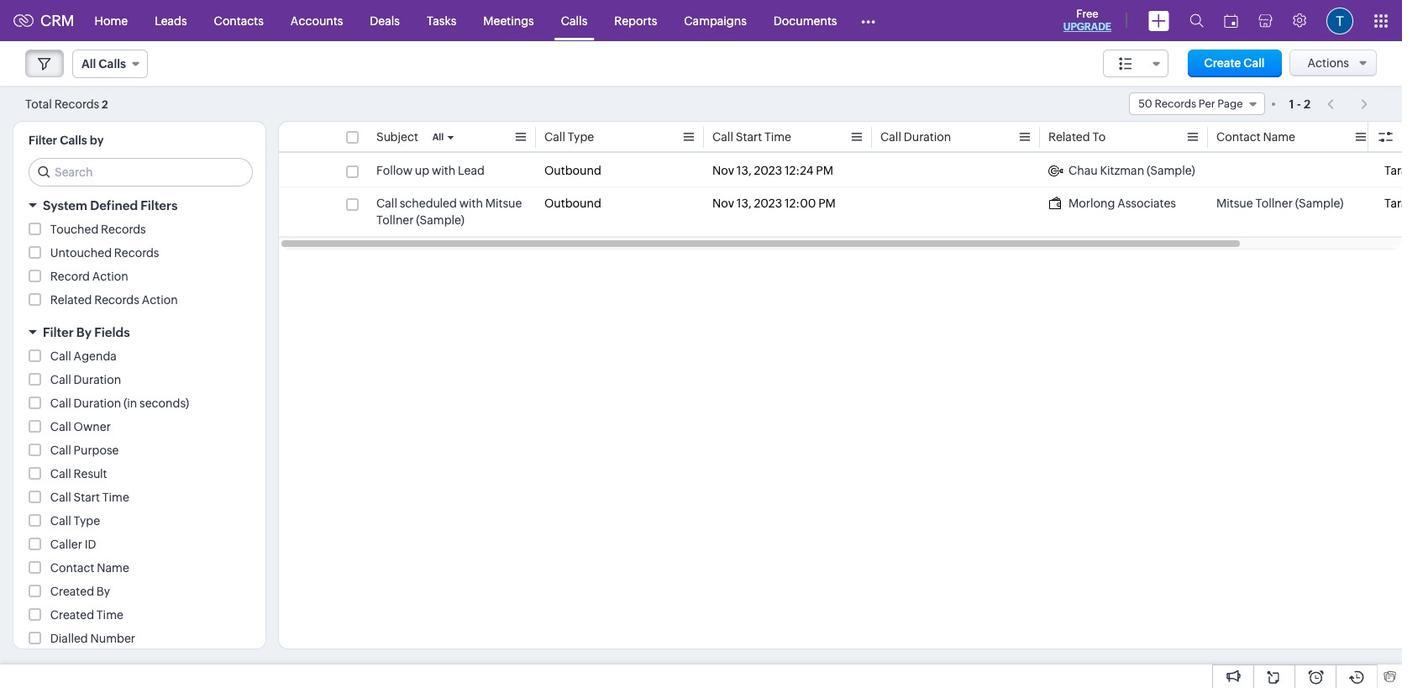 Task type: locate. For each thing, give the bounding box(es) containing it.
accounts
[[291, 14, 343, 27]]

2 created from the top
[[50, 608, 94, 622]]

pm right 12:24
[[816, 164, 833, 177]]

2 right "-"
[[1304, 97, 1311, 110]]

filter by fields
[[43, 325, 130, 339]]

0 horizontal spatial all
[[82, 57, 96, 71]]

accounts link
[[277, 0, 357, 41]]

2023 left 12:00
[[754, 197, 782, 210]]

created
[[50, 585, 94, 598], [50, 608, 94, 622]]

2 nov from the top
[[713, 197, 734, 210]]

number
[[90, 632, 135, 645]]

untouched
[[50, 246, 112, 260]]

crm link
[[13, 12, 74, 29]]

morlong
[[1069, 197, 1115, 210]]

contact
[[1217, 130, 1261, 144], [50, 561, 94, 575]]

with right "up"
[[432, 164, 456, 177]]

1 horizontal spatial related
[[1049, 130, 1090, 144]]

0 vertical spatial tara
[[1385, 164, 1402, 177]]

1 vertical spatial with
[[459, 197, 483, 210]]

0 vertical spatial related
[[1049, 130, 1090, 144]]

filter inside 'dropdown button'
[[43, 325, 74, 339]]

1 vertical spatial call type
[[50, 514, 100, 528]]

1 vertical spatial duration
[[74, 373, 121, 387]]

0 vertical spatial calls
[[561, 14, 588, 27]]

to
[[1093, 130, 1106, 144]]

2 horizontal spatial (sample)
[[1295, 197, 1344, 210]]

create menu image
[[1149, 11, 1170, 31]]

0 vertical spatial by
[[76, 325, 92, 339]]

filter for filter calls by
[[29, 134, 57, 147]]

0 vertical spatial created
[[50, 585, 94, 598]]

size image
[[1119, 56, 1132, 71]]

1 vertical spatial created
[[50, 608, 94, 622]]

row group containing follow up with lead
[[279, 155, 1402, 237]]

by for filter
[[76, 325, 92, 339]]

1 vertical spatial outbound
[[544, 197, 601, 210]]

1 vertical spatial related
[[50, 293, 92, 307]]

0 vertical spatial 2023
[[754, 164, 782, 177]]

by up call agenda
[[76, 325, 92, 339]]

contacts
[[214, 14, 264, 27]]

0 horizontal spatial tollner
[[376, 213, 414, 227]]

related
[[1049, 130, 1090, 144], [50, 293, 92, 307]]

2 inside total records 2
[[102, 98, 108, 110]]

action up filter by fields 'dropdown button'
[[142, 293, 178, 307]]

0 horizontal spatial contact
[[50, 561, 94, 575]]

1 outbound from the top
[[544, 164, 601, 177]]

1 vertical spatial action
[[142, 293, 178, 307]]

row group
[[279, 155, 1402, 237]]

records up fields
[[94, 293, 139, 307]]

create call
[[1205, 56, 1265, 70]]

1 vertical spatial calls
[[99, 57, 126, 71]]

1 horizontal spatial name
[[1263, 130, 1296, 144]]

0 vertical spatial filter
[[29, 134, 57, 147]]

1 vertical spatial 13,
[[737, 197, 752, 210]]

0 horizontal spatial name
[[97, 561, 129, 575]]

call agenda
[[50, 350, 117, 363]]

reports
[[614, 14, 657, 27]]

fields
[[94, 325, 130, 339]]

1 nov from the top
[[713, 164, 734, 177]]

nov down nov 13, 2023 12:24 pm
[[713, 197, 734, 210]]

created for created by
[[50, 585, 94, 598]]

call start time
[[713, 130, 791, 144], [50, 491, 129, 504]]

filter up call agenda
[[43, 325, 74, 339]]

1 horizontal spatial with
[[459, 197, 483, 210]]

Search text field
[[29, 159, 252, 186]]

by
[[76, 325, 92, 339], [96, 585, 110, 598]]

1 horizontal spatial mitsue
[[1217, 197, 1253, 210]]

1 vertical spatial (sample)
[[1295, 197, 1344, 210]]

contact name down id
[[50, 561, 129, 575]]

1 vertical spatial filter
[[43, 325, 74, 339]]

seconds)
[[140, 397, 189, 410]]

tara for morlong associates
[[1385, 197, 1402, 210]]

13,
[[737, 164, 752, 177], [737, 197, 752, 210]]

0 horizontal spatial mitsue
[[485, 197, 522, 210]]

created up created time
[[50, 585, 94, 598]]

mitsue
[[485, 197, 522, 210], [1217, 197, 1253, 210]]

nov
[[713, 164, 734, 177], [713, 197, 734, 210]]

2 vertical spatial calls
[[60, 134, 87, 147]]

0 vertical spatial all
[[82, 57, 96, 71]]

2 outbound from the top
[[544, 197, 601, 210]]

1 vertical spatial pm
[[819, 197, 836, 210]]

filter
[[29, 134, 57, 147], [43, 325, 74, 339]]

None field
[[1103, 50, 1169, 77]]

13, for nov 13, 2023 12:24 pm
[[737, 164, 752, 177]]

with
[[432, 164, 456, 177], [459, 197, 483, 210]]

dialled number
[[50, 632, 135, 645]]

call start time down result
[[50, 491, 129, 504]]

1 horizontal spatial all
[[432, 132, 444, 142]]

0 vertical spatial nov
[[713, 164, 734, 177]]

1 vertical spatial tara
[[1385, 197, 1402, 210]]

0 vertical spatial name
[[1263, 130, 1296, 144]]

0 vertical spatial action
[[92, 270, 128, 283]]

time down result
[[102, 491, 129, 504]]

calls
[[561, 14, 588, 27], [99, 57, 126, 71], [60, 134, 87, 147]]

1 vertical spatial all
[[432, 132, 444, 142]]

reports link
[[601, 0, 671, 41]]

nov up nov 13, 2023 12:00 pm
[[713, 164, 734, 177]]

0 horizontal spatial call start time
[[50, 491, 129, 504]]

0 vertical spatial type
[[568, 130, 594, 144]]

1 mitsue from the left
[[485, 197, 522, 210]]

1 tara from the top
[[1385, 164, 1402, 177]]

contact name down page
[[1217, 130, 1296, 144]]

related down "record"
[[50, 293, 92, 307]]

2 for total records 2
[[102, 98, 108, 110]]

subject
[[376, 130, 418, 144]]

0 horizontal spatial (sample)
[[416, 213, 465, 227]]

1 horizontal spatial start
[[736, 130, 762, 144]]

call
[[1244, 56, 1265, 70], [544, 130, 565, 144], [713, 130, 733, 144], [881, 130, 902, 144], [376, 197, 397, 210], [50, 350, 71, 363], [50, 373, 71, 387], [50, 397, 71, 410], [50, 420, 71, 434], [50, 444, 71, 457], [50, 467, 71, 481], [50, 491, 71, 504], [50, 514, 71, 528]]

0 vertical spatial start
[[736, 130, 762, 144]]

0 horizontal spatial calls
[[60, 134, 87, 147]]

1 vertical spatial 2023
[[754, 197, 782, 210]]

1 13, from the top
[[737, 164, 752, 177]]

1 horizontal spatial tollner
[[1256, 197, 1293, 210]]

0 vertical spatial call start time
[[713, 130, 791, 144]]

morlong associates link
[[1049, 195, 1176, 212]]

with for scheduled
[[459, 197, 483, 210]]

pm right 12:00
[[819, 197, 836, 210]]

contact down page
[[1217, 130, 1261, 144]]

all up the follow up with lead link
[[432, 132, 444, 142]]

calls inside field
[[99, 57, 126, 71]]

name
[[1263, 130, 1296, 144], [97, 561, 129, 575]]

call start time up nov 13, 2023 12:24 pm
[[713, 130, 791, 144]]

0 vertical spatial outbound
[[544, 164, 601, 177]]

1 vertical spatial nov
[[713, 197, 734, 210]]

13, down nov 13, 2023 12:24 pm
[[737, 197, 752, 210]]

created for created time
[[50, 608, 94, 622]]

0 vertical spatial (sample)
[[1147, 164, 1195, 177]]

time
[[765, 130, 791, 144], [102, 491, 129, 504], [96, 608, 123, 622]]

all inside field
[[82, 57, 96, 71]]

1 horizontal spatial call type
[[544, 130, 594, 144]]

calls down the "home" link
[[99, 57, 126, 71]]

nov 13, 2023 12:00 pm
[[713, 197, 836, 210]]

records for 50
[[1155, 97, 1197, 110]]

2 vertical spatial time
[[96, 608, 123, 622]]

0 vertical spatial call duration
[[881, 130, 951, 144]]

1 vertical spatial contact name
[[50, 561, 129, 575]]

lead
[[458, 164, 485, 177]]

0 vertical spatial pm
[[816, 164, 833, 177]]

nov for nov 13, 2023 12:00 pm
[[713, 197, 734, 210]]

1 vertical spatial contact
[[50, 561, 94, 575]]

with down 'lead'
[[459, 197, 483, 210]]

0 horizontal spatial 2
[[102, 98, 108, 110]]

system defined filters button
[[13, 191, 266, 220]]

name up created by
[[97, 561, 129, 575]]

contact down the caller id
[[50, 561, 94, 575]]

0 vertical spatial with
[[432, 164, 456, 177]]

all up total records 2
[[82, 57, 96, 71]]

start up nov 13, 2023 12:24 pm
[[736, 130, 762, 144]]

filter down "total" at top left
[[29, 134, 57, 147]]

start down result
[[74, 491, 100, 504]]

1 vertical spatial start
[[74, 491, 100, 504]]

follow up with lead
[[376, 164, 485, 177]]

follow
[[376, 164, 413, 177]]

13, for nov 13, 2023 12:00 pm
[[737, 197, 752, 210]]

0 vertical spatial 13,
[[737, 164, 752, 177]]

created up 'dialled'
[[50, 608, 94, 622]]

(in
[[123, 397, 137, 410]]

action up 'related records action' at the left of page
[[92, 270, 128, 283]]

with inside call scheduled with mitsue tollner (sample)
[[459, 197, 483, 210]]

leads
[[155, 14, 187, 27]]

1 vertical spatial tollner
[[376, 213, 414, 227]]

by up created time
[[96, 585, 110, 598]]

(sample)
[[1147, 164, 1195, 177], [1295, 197, 1344, 210], [416, 213, 465, 227]]

0 horizontal spatial by
[[76, 325, 92, 339]]

2 mitsue from the left
[[1217, 197, 1253, 210]]

0 horizontal spatial call type
[[50, 514, 100, 528]]

2 up "by"
[[102, 98, 108, 110]]

contact name
[[1217, 130, 1296, 144], [50, 561, 129, 575]]

12:24
[[785, 164, 814, 177]]

1 horizontal spatial calls
[[99, 57, 126, 71]]

pm for nov 13, 2023 12:24 pm
[[816, 164, 833, 177]]

nov for nov 13, 2023 12:24 pm
[[713, 164, 734, 177]]

1 vertical spatial call duration
[[50, 373, 121, 387]]

created time
[[50, 608, 123, 622]]

2 13, from the top
[[737, 197, 752, 210]]

tollner
[[1256, 197, 1293, 210], [376, 213, 414, 227]]

0 horizontal spatial type
[[74, 514, 100, 528]]

related left to
[[1049, 130, 1090, 144]]

type
[[568, 130, 594, 144], [74, 514, 100, 528]]

meetings link
[[470, 0, 548, 41]]

1 created from the top
[[50, 585, 94, 598]]

50 records per page
[[1139, 97, 1243, 110]]

defined
[[90, 198, 138, 213]]

by for created
[[96, 585, 110, 598]]

leads link
[[141, 0, 200, 41]]

records down 'touched records'
[[114, 246, 159, 260]]

records down defined
[[101, 223, 146, 236]]

by inside 'dropdown button'
[[76, 325, 92, 339]]

pm
[[816, 164, 833, 177], [819, 197, 836, 210]]

navigation
[[1319, 92, 1377, 116]]

0 horizontal spatial related
[[50, 293, 92, 307]]

search element
[[1180, 0, 1214, 41]]

action
[[92, 270, 128, 283], [142, 293, 178, 307]]

2 vertical spatial (sample)
[[416, 213, 465, 227]]

tasks link
[[413, 0, 470, 41]]

purpose
[[74, 444, 119, 457]]

name down 1
[[1263, 130, 1296, 144]]

2023
[[754, 164, 782, 177], [754, 197, 782, 210]]

1 vertical spatial by
[[96, 585, 110, 598]]

0 vertical spatial call type
[[544, 130, 594, 144]]

tara
[[1385, 164, 1402, 177], [1385, 197, 1402, 210]]

2 tara from the top
[[1385, 197, 1402, 210]]

records for related
[[94, 293, 139, 307]]

related records action
[[50, 293, 178, 307]]

calls left "by"
[[60, 134, 87, 147]]

1 2023 from the top
[[754, 164, 782, 177]]

1 vertical spatial call start time
[[50, 491, 129, 504]]

id
[[85, 538, 96, 551]]

campaigns
[[684, 14, 747, 27]]

chau kitzman (sample) link
[[1049, 162, 1195, 179]]

1 vertical spatial type
[[74, 514, 100, 528]]

records up "filter calls by"
[[54, 97, 99, 110]]

time up nov 13, 2023 12:24 pm
[[765, 130, 791, 144]]

time up number
[[96, 608, 123, 622]]

0 horizontal spatial with
[[432, 164, 456, 177]]

1 horizontal spatial contact name
[[1217, 130, 1296, 144]]

0 horizontal spatial call duration
[[50, 373, 121, 387]]

1 vertical spatial name
[[97, 561, 129, 575]]

2 horizontal spatial calls
[[561, 14, 588, 27]]

13, up nov 13, 2023 12:00 pm
[[737, 164, 752, 177]]

records right 50
[[1155, 97, 1197, 110]]

calls left reports link
[[561, 14, 588, 27]]

1 horizontal spatial by
[[96, 585, 110, 598]]

all for all calls
[[82, 57, 96, 71]]

1 horizontal spatial (sample)
[[1147, 164, 1195, 177]]

1 horizontal spatial 2
[[1304, 97, 1311, 110]]

records inside field
[[1155, 97, 1197, 110]]

1 horizontal spatial contact
[[1217, 130, 1261, 144]]

records for untouched
[[114, 246, 159, 260]]

2023 left 12:24
[[754, 164, 782, 177]]

call duration (in seconds)
[[50, 397, 189, 410]]

2 2023 from the top
[[754, 197, 782, 210]]



Task type: describe. For each thing, give the bounding box(es) containing it.
create call button
[[1188, 50, 1282, 77]]

related for related records action
[[50, 293, 92, 307]]

2 vertical spatial duration
[[74, 397, 121, 410]]

result
[[74, 467, 107, 481]]

total
[[25, 97, 52, 110]]

chau kitzman (sample)
[[1069, 164, 1195, 177]]

by
[[90, 134, 104, 147]]

owner
[[74, 420, 111, 434]]

0 vertical spatial contact name
[[1217, 130, 1296, 144]]

crm
[[40, 12, 74, 29]]

1 horizontal spatial call duration
[[881, 130, 951, 144]]

with for up
[[432, 164, 456, 177]]

calendar image
[[1224, 14, 1239, 27]]

50 Records Per Page field
[[1129, 92, 1265, 115]]

call inside "button"
[[1244, 56, 1265, 70]]

kitzman
[[1100, 164, 1145, 177]]

1 vertical spatial time
[[102, 491, 129, 504]]

0 vertical spatial contact
[[1217, 130, 1261, 144]]

50
[[1139, 97, 1153, 110]]

per
[[1199, 97, 1216, 110]]

morlong associates
[[1069, 197, 1176, 210]]

all calls
[[82, 57, 126, 71]]

agenda
[[74, 350, 117, 363]]

search image
[[1190, 13, 1204, 28]]

mitsue tollner (sample)
[[1217, 197, 1344, 210]]

page
[[1218, 97, 1243, 110]]

caller
[[50, 538, 82, 551]]

profile image
[[1327, 7, 1354, 34]]

0 vertical spatial duration
[[904, 130, 951, 144]]

mitsue inside mitsue tollner (sample) link
[[1217, 197, 1253, 210]]

create menu element
[[1139, 0, 1180, 41]]

upgrade
[[1064, 21, 1112, 33]]

free
[[1077, 8, 1099, 20]]

call scheduled with mitsue tollner (sample) link
[[376, 195, 528, 229]]

mitsue inside call scheduled with mitsue tollner (sample)
[[485, 197, 522, 210]]

chau
[[1069, 164, 1098, 177]]

1 - 2
[[1289, 97, 1311, 110]]

12:00
[[785, 197, 816, 210]]

(sample) inside call scheduled with mitsue tollner (sample)
[[416, 213, 465, 227]]

home
[[95, 14, 128, 27]]

create
[[1205, 56, 1241, 70]]

-
[[1297, 97, 1301, 110]]

1 horizontal spatial type
[[568, 130, 594, 144]]

records for total
[[54, 97, 99, 110]]

follow up with lead link
[[376, 162, 485, 179]]

filter for filter by fields
[[43, 325, 74, 339]]

2023 for 12:00
[[754, 197, 782, 210]]

associates
[[1118, 197, 1176, 210]]

1 horizontal spatial call start time
[[713, 130, 791, 144]]

filters
[[141, 198, 178, 213]]

calls for all calls
[[99, 57, 126, 71]]

calls link
[[548, 0, 601, 41]]

(sample) for mitsue tollner (sample)
[[1295, 197, 1344, 210]]

system defined filters
[[43, 198, 178, 213]]

cal
[[1385, 130, 1402, 144]]

0 horizontal spatial contact name
[[50, 561, 129, 575]]

meetings
[[483, 14, 534, 27]]

related to
[[1049, 130, 1106, 144]]

untouched records
[[50, 246, 159, 260]]

Other Modules field
[[851, 7, 887, 34]]

2023 for 12:24
[[754, 164, 782, 177]]

nov 13, 2023 12:24 pm
[[713, 164, 833, 177]]

system
[[43, 198, 87, 213]]

filter calls by
[[29, 134, 104, 147]]

0 horizontal spatial action
[[92, 270, 128, 283]]

caller id
[[50, 538, 96, 551]]

call purpose
[[50, 444, 119, 457]]

2 for 1 - 2
[[1304, 97, 1311, 110]]

records for touched
[[101, 223, 146, 236]]

up
[[415, 164, 430, 177]]

scheduled
[[400, 197, 457, 210]]

deals
[[370, 14, 400, 27]]

1
[[1289, 97, 1294, 110]]

call result
[[50, 467, 107, 481]]

touched
[[50, 223, 99, 236]]

record
[[50, 270, 90, 283]]

mitsue tollner (sample) link
[[1217, 195, 1344, 212]]

record action
[[50, 270, 128, 283]]

0 vertical spatial tollner
[[1256, 197, 1293, 210]]

1 horizontal spatial action
[[142, 293, 178, 307]]

call inside call scheduled with mitsue tollner (sample)
[[376, 197, 397, 210]]

profile element
[[1317, 0, 1364, 41]]

tara for chau kitzman (sample)
[[1385, 164, 1402, 177]]

created by
[[50, 585, 110, 598]]

pm for nov 13, 2023 12:00 pm
[[819, 197, 836, 210]]

home link
[[81, 0, 141, 41]]

call owner
[[50, 420, 111, 434]]

0 vertical spatial time
[[765, 130, 791, 144]]

campaigns link
[[671, 0, 760, 41]]

filter by fields button
[[13, 318, 266, 347]]

all for all
[[432, 132, 444, 142]]

outbound for follow up with lead
[[544, 164, 601, 177]]

dialled
[[50, 632, 88, 645]]

documents link
[[760, 0, 851, 41]]

free upgrade
[[1064, 8, 1112, 33]]

documents
[[774, 14, 837, 27]]

total records 2
[[25, 97, 108, 110]]

outbound for call scheduled with mitsue tollner (sample)
[[544, 197, 601, 210]]

All Calls field
[[72, 50, 148, 78]]

contacts link
[[200, 0, 277, 41]]

0 horizontal spatial start
[[74, 491, 100, 504]]

(sample) for chau kitzman (sample)
[[1147, 164, 1195, 177]]

tasks
[[427, 14, 457, 27]]

related for related to
[[1049, 130, 1090, 144]]

calls for filter calls by
[[60, 134, 87, 147]]

actions
[[1308, 56, 1349, 70]]

call scheduled with mitsue tollner (sample)
[[376, 197, 522, 227]]

touched records
[[50, 223, 146, 236]]

tollner inside call scheduled with mitsue tollner (sample)
[[376, 213, 414, 227]]



Task type: vqa. For each thing, say whether or not it's contained in the screenshot.
rightmost 'contact name'
yes



